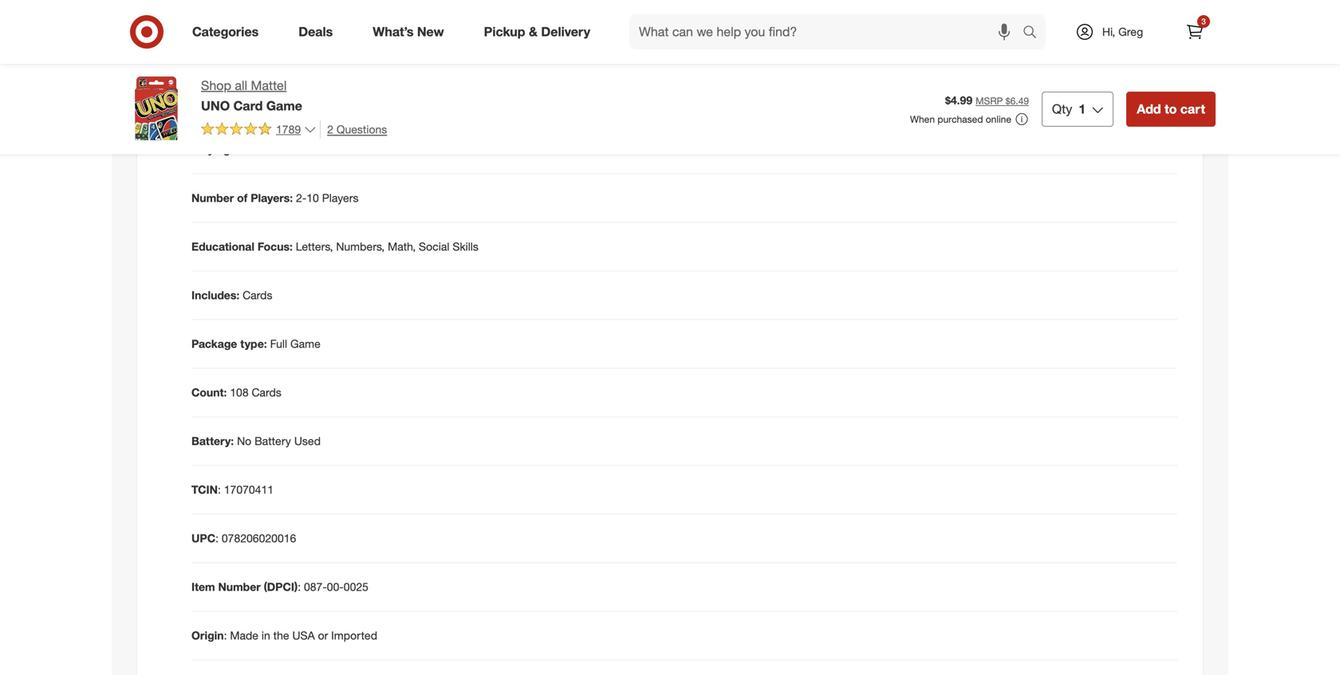 Task type: locate. For each thing, give the bounding box(es) containing it.
cards right the includes:
[[243, 288, 272, 302]]

what's new
[[373, 24, 444, 40]]

or right usa
[[318, 629, 328, 643]]

: left made in the bottom left of the page
[[224, 629, 227, 643]]

1789
[[276, 122, 301, 136]]

0 vertical spatial game
[[266, 98, 302, 114]]

categories link
[[179, 14, 279, 49]]

087-
[[304, 580, 327, 594]]

hi,
[[1102, 25, 1115, 39]]

playing
[[191, 143, 230, 156]]

cart
[[1180, 101, 1205, 117]]

in
[[262, 629, 270, 643]]

2-
[[296, 191, 306, 205]]

deals link
[[285, 14, 353, 49]]

online
[[986, 113, 1011, 125]]

0 vertical spatial of
[[219, 94, 230, 108]]

count: 108 cards
[[191, 386, 281, 400]]

of down shop
[[219, 94, 230, 108]]

game right full
[[290, 337, 320, 351]]

number right item
[[218, 580, 261, 594]]

search
[[1015, 26, 1054, 41]]

3
[[1201, 16, 1206, 26]]

deals
[[298, 24, 333, 40]]

image of uno card game image
[[124, 77, 188, 140]]

social
[[419, 240, 449, 254]]

playing time: 30 minutes or less
[[191, 143, 360, 156]]

used
[[294, 434, 321, 448]]

game:
[[233, 94, 268, 108]]

uno
[[201, 98, 230, 114]]

of for number
[[237, 191, 248, 205]]

or left "less"
[[324, 143, 334, 156]]

: left "078206020016"
[[215, 532, 219, 546]]

item
[[191, 580, 215, 594]]

package type: full game
[[191, 337, 320, 351]]

focus:
[[258, 240, 293, 254]]

questions
[[336, 122, 387, 136]]

2 questions
[[327, 122, 387, 136]]

players
[[322, 191, 359, 205]]

letters,
[[296, 240, 333, 254]]

0 vertical spatial number
[[191, 191, 234, 205]]

1 horizontal spatial of
[[237, 191, 248, 205]]

skills
[[453, 240, 479, 254]]

hi, greg
[[1102, 25, 1143, 39]]

pickup
[[484, 24, 525, 40]]

: left 087-
[[298, 580, 301, 594]]

full
[[270, 337, 287, 351]]

$6.49
[[1006, 95, 1029, 107]]

categories
[[192, 24, 259, 40]]

the
[[273, 629, 289, 643]]

minutes
[[281, 143, 321, 156]]

number down playing
[[191, 191, 234, 205]]

1 vertical spatial of
[[237, 191, 248, 205]]

mattel
[[251, 78, 287, 93]]

math,
[[388, 240, 416, 254]]

battery:
[[191, 434, 234, 448]]

classic
[[271, 94, 307, 108]]

0 horizontal spatial of
[[219, 94, 230, 108]]

game up the 1789
[[266, 98, 302, 114]]

of left players:
[[237, 191, 248, 205]]

qty 1
[[1052, 101, 1086, 117]]

players:
[[251, 191, 293, 205]]

of for type
[[219, 94, 230, 108]]

108
[[230, 386, 249, 400]]

origin : made in the usa or imported
[[191, 629, 377, 643]]

:
[[218, 483, 221, 497], [215, 532, 219, 546], [298, 580, 301, 594], [224, 629, 227, 643]]

pickup & delivery
[[484, 24, 590, 40]]

$4.99
[[945, 93, 972, 107]]

of
[[219, 94, 230, 108], [237, 191, 248, 205]]

number
[[191, 191, 234, 205], [218, 580, 261, 594]]

2 questions link
[[320, 120, 387, 139]]

: left 17070411
[[218, 483, 221, 497]]

tcin : 17070411
[[191, 483, 274, 497]]

cards right 108 at the bottom left of the page
[[252, 386, 281, 400]]

pickup & delivery link
[[470, 14, 610, 49]]

game inside shop all mattel uno card game
[[266, 98, 302, 114]]

when purchased online
[[910, 113, 1011, 125]]

package
[[191, 337, 237, 351]]

$4.99 msrp $6.49
[[945, 93, 1029, 107]]

1 vertical spatial game
[[290, 337, 320, 351]]

upc
[[191, 532, 215, 546]]

delivery
[[541, 24, 590, 40]]

type:
[[240, 337, 267, 351]]

1
[[1079, 101, 1086, 117]]

what's new link
[[359, 14, 464, 49]]

: for made
[[224, 629, 227, 643]]



Task type: vqa. For each thing, say whether or not it's contained in the screenshot.


Task type: describe. For each thing, give the bounding box(es) containing it.
usa
[[292, 629, 315, 643]]

10
[[306, 191, 319, 205]]

when
[[910, 113, 935, 125]]

1789 link
[[201, 120, 317, 140]]

purchased
[[938, 113, 983, 125]]

msrp
[[976, 95, 1003, 107]]

includes:
[[191, 288, 239, 302]]

less
[[337, 143, 360, 156]]

new
[[417, 24, 444, 40]]

made
[[230, 629, 258, 643]]

(dpci)
[[264, 580, 298, 594]]

00-
[[327, 580, 344, 594]]

to
[[1165, 101, 1177, 117]]

qty
[[1052, 101, 1072, 117]]

add to cart button
[[1126, 92, 1216, 127]]

includes: cards
[[191, 288, 272, 302]]

add to cart
[[1137, 101, 1205, 117]]

no
[[237, 434, 251, 448]]

all
[[235, 78, 247, 93]]

imported
[[331, 629, 377, 643]]

What can we help you find? suggestions appear below search field
[[629, 14, 1027, 49]]

number of players: 2-10 players
[[191, 191, 359, 205]]

educational
[[191, 240, 254, 254]]

0 vertical spatial cards
[[243, 288, 272, 302]]

: for 17070411
[[218, 483, 221, 497]]

1 vertical spatial or
[[318, 629, 328, 643]]

0025
[[344, 580, 368, 594]]

add
[[1137, 101, 1161, 117]]

30
[[265, 143, 278, 156]]

educational focus: letters, numbers, math, social skills
[[191, 240, 479, 254]]

upc : 078206020016
[[191, 532, 296, 546]]

: for 078206020016
[[215, 532, 219, 546]]

tcin
[[191, 483, 218, 497]]

shop
[[201, 78, 231, 93]]

3 link
[[1177, 14, 1212, 49]]

shop all mattel uno card game
[[201, 78, 302, 114]]

time:
[[233, 143, 262, 156]]

type of game: classic games
[[191, 94, 346, 108]]

greg
[[1118, 25, 1143, 39]]

search button
[[1015, 14, 1054, 53]]

games
[[310, 94, 346, 108]]

card
[[233, 98, 263, 114]]

17070411
[[224, 483, 274, 497]]

origin
[[191, 629, 224, 643]]

078206020016
[[222, 532, 296, 546]]

0 vertical spatial or
[[324, 143, 334, 156]]

numbers,
[[336, 240, 385, 254]]

type
[[191, 94, 216, 108]]

1 vertical spatial cards
[[252, 386, 281, 400]]

battery
[[255, 434, 291, 448]]

&
[[529, 24, 538, 40]]

battery: no battery used
[[191, 434, 321, 448]]

2
[[327, 122, 333, 136]]

what's
[[373, 24, 414, 40]]

count:
[[191, 386, 227, 400]]

item number (dpci) : 087-00-0025
[[191, 580, 368, 594]]

1 vertical spatial number
[[218, 580, 261, 594]]



